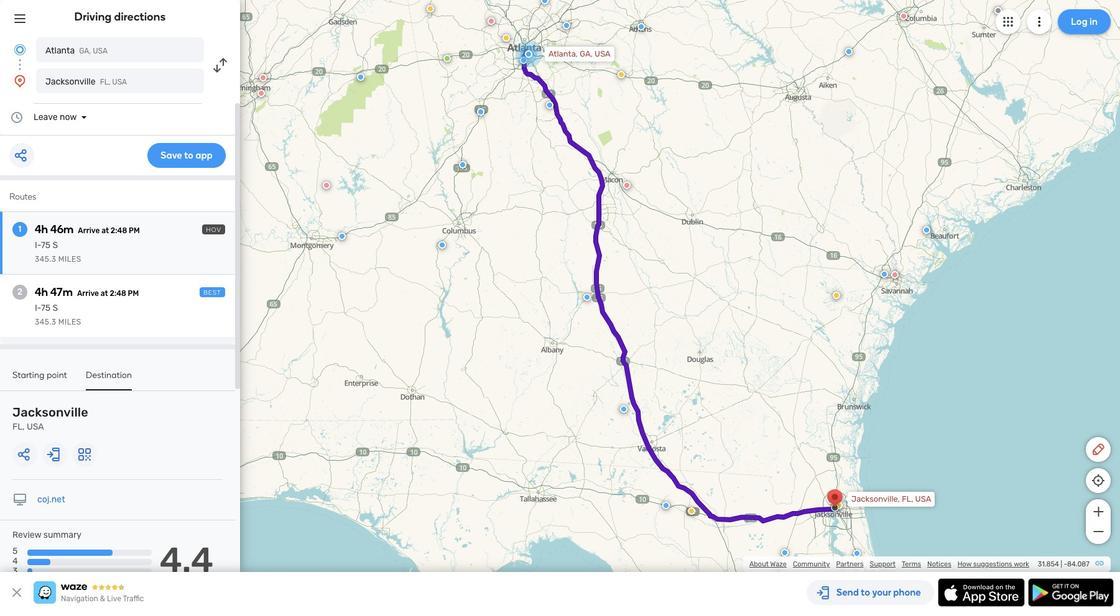 Task type: vqa. For each thing, say whether or not it's contained in the screenshot.
5 4 3
yes



Task type: describe. For each thing, give the bounding box(es) containing it.
jacksonville,
[[852, 495, 901, 504]]

at for 46m
[[102, 227, 109, 235]]

31.854 | -84.087
[[1039, 561, 1090, 569]]

1 vertical spatial fl,
[[12, 422, 25, 433]]

routes
[[9, 192, 36, 202]]

4h for 4h 47m
[[35, 286, 48, 299]]

0 vertical spatial fl,
[[100, 78, 110, 87]]

zoom out image
[[1091, 525, 1107, 540]]

starting point
[[12, 370, 67, 381]]

0 vertical spatial jacksonville fl, usa
[[45, 77, 127, 87]]

usa inside 'atlanta ga, usa'
[[93, 47, 108, 55]]

2:48 for 46m
[[111, 227, 127, 235]]

atlanta, ga, usa
[[549, 49, 611, 59]]

community link
[[793, 561, 831, 569]]

partners link
[[837, 561, 864, 569]]

support link
[[870, 561, 896, 569]]

starting point button
[[12, 370, 67, 390]]

s for 46m
[[53, 240, 58, 251]]

about
[[750, 561, 769, 569]]

-
[[1065, 561, 1068, 569]]

5 4 3
[[12, 547, 18, 577]]

current location image
[[12, 42, 27, 57]]

31.854
[[1039, 561, 1060, 569]]

review
[[12, 530, 41, 541]]

terms link
[[902, 561, 922, 569]]

1 horizontal spatial road closed image
[[488, 17, 495, 25]]

arrive for 4h 46m
[[78, 227, 100, 235]]

now
[[60, 112, 77, 123]]

notices
[[928, 561, 952, 569]]

driving directions
[[74, 10, 166, 24]]

terms
[[902, 561, 922, 569]]

destination
[[86, 370, 132, 381]]

review summary
[[12, 530, 82, 541]]

4
[[12, 557, 18, 567]]

atlanta ga, usa
[[45, 45, 108, 56]]

4h for 4h 46m
[[35, 223, 48, 237]]

navigation
[[61, 595, 98, 604]]

2:48 for 47m
[[110, 289, 126, 298]]

1 vertical spatial jacksonville fl, usa
[[12, 405, 88, 433]]

46m
[[50, 223, 74, 237]]

zoom in image
[[1091, 505, 1107, 520]]

atlanta
[[45, 45, 75, 56]]

s for 47m
[[53, 303, 58, 314]]

traffic
[[123, 595, 144, 604]]

ga, for atlanta
[[79, 47, 91, 55]]

summary
[[43, 530, 82, 541]]

leave
[[34, 112, 58, 123]]

best
[[204, 289, 222, 297]]

computer image
[[12, 493, 27, 508]]

pencil image
[[1092, 443, 1107, 457]]

atlanta,
[[549, 49, 578, 59]]

community
[[793, 561, 831, 569]]

ga, for atlanta,
[[580, 49, 593, 59]]

about waze link
[[750, 561, 787, 569]]

miles for 47m
[[58, 318, 81, 327]]

5
[[12, 547, 18, 557]]

i- for 4h 47m
[[35, 303, 41, 314]]



Task type: locate. For each thing, give the bounding box(es) containing it.
work
[[1015, 561, 1030, 569]]

0 vertical spatial at
[[102, 227, 109, 235]]

road closed image
[[488, 17, 495, 25], [323, 182, 330, 189]]

345.3 down 47m
[[35, 318, 56, 327]]

0 vertical spatial s
[[53, 240, 58, 251]]

waze
[[771, 561, 787, 569]]

at right the 46m
[[102, 227, 109, 235]]

75 for 46m
[[41, 240, 51, 251]]

jacksonville fl, usa down "starting point" button
[[12, 405, 88, 433]]

x image
[[9, 586, 24, 601]]

2 i-75 s 345.3 miles from the top
[[35, 303, 81, 327]]

2
[[17, 287, 22, 297]]

1 vertical spatial pm
[[128, 289, 139, 298]]

jacksonville
[[45, 77, 96, 87], [12, 405, 88, 420]]

i-
[[35, 240, 41, 251], [35, 303, 41, 314]]

pm inside 4h 46m arrive at 2:48 pm
[[129, 227, 140, 235]]

arrive right the 46m
[[78, 227, 100, 235]]

1 vertical spatial s
[[53, 303, 58, 314]]

1 vertical spatial at
[[101, 289, 108, 298]]

i-75 s 345.3 miles
[[35, 240, 81, 264], [35, 303, 81, 327]]

directions
[[114, 10, 166, 24]]

2:48 inside 4h 47m arrive at 2:48 pm
[[110, 289, 126, 298]]

ga, inside 'atlanta ga, usa'
[[79, 47, 91, 55]]

2:48 right the 46m
[[111, 227, 127, 235]]

miles
[[58, 255, 81, 264], [58, 318, 81, 327]]

miles for 46m
[[58, 255, 81, 264]]

0 vertical spatial i-75 s 345.3 miles
[[35, 240, 81, 264]]

pm for 46m
[[129, 227, 140, 235]]

support
[[870, 561, 896, 569]]

4h left the 46m
[[35, 223, 48, 237]]

jacksonville fl, usa
[[45, 77, 127, 87], [12, 405, 88, 433]]

arrive
[[78, 227, 100, 235], [77, 289, 99, 298]]

clock image
[[9, 110, 24, 125]]

2 vertical spatial fl,
[[903, 495, 914, 504]]

how suggestions work link
[[958, 561, 1030, 569]]

1 vertical spatial 75
[[41, 303, 51, 314]]

fl,
[[100, 78, 110, 87], [12, 422, 25, 433], [903, 495, 914, 504]]

75 down 47m
[[41, 303, 51, 314]]

pm inside 4h 47m arrive at 2:48 pm
[[128, 289, 139, 298]]

s down the 46m
[[53, 240, 58, 251]]

i-75 s 345.3 miles for 47m
[[35, 303, 81, 327]]

0 vertical spatial 2:48
[[111, 227, 127, 235]]

s
[[53, 240, 58, 251], [53, 303, 58, 314]]

navigation & live traffic
[[61, 595, 144, 604]]

leave now
[[34, 112, 77, 123]]

1 vertical spatial arrive
[[77, 289, 99, 298]]

jacksonville down "starting point" button
[[12, 405, 88, 420]]

at inside 4h 46m arrive at 2:48 pm
[[102, 227, 109, 235]]

47m
[[50, 286, 73, 299]]

0 horizontal spatial road closed image
[[323, 182, 330, 189]]

0 horizontal spatial ga,
[[79, 47, 91, 55]]

destination button
[[86, 370, 132, 391]]

2:48 right 47m
[[110, 289, 126, 298]]

fl, down "starting point" button
[[12, 422, 25, 433]]

345.3
[[35, 255, 56, 264], [35, 318, 56, 327]]

live
[[107, 595, 121, 604]]

arrive for 4h 47m
[[77, 289, 99, 298]]

usa
[[93, 47, 108, 55], [595, 49, 611, 59], [112, 78, 127, 87], [27, 422, 44, 433], [916, 495, 932, 504]]

hazard image
[[427, 5, 434, 12], [503, 34, 510, 42], [618, 71, 625, 78], [833, 292, 841, 299]]

84.087
[[1068, 561, 1090, 569]]

miles down 47m
[[58, 318, 81, 327]]

fl, right jacksonville,
[[903, 495, 914, 504]]

2 75 from the top
[[41, 303, 51, 314]]

2 miles from the top
[[58, 318, 81, 327]]

0 vertical spatial jacksonville
[[45, 77, 96, 87]]

starting
[[12, 370, 45, 381]]

4h 46m arrive at 2:48 pm
[[35, 223, 140, 237]]

75 down the 46m
[[41, 240, 51, 251]]

75 for 47m
[[41, 303, 51, 314]]

road closed image
[[901, 12, 908, 20], [260, 74, 267, 82], [258, 90, 265, 97], [624, 182, 631, 189], [892, 271, 899, 279]]

at
[[102, 227, 109, 235], [101, 289, 108, 298]]

miles down the 46m
[[58, 255, 81, 264]]

jacksonville down 'atlanta ga, usa'
[[45, 77, 96, 87]]

arrive inside 4h 46m arrive at 2:48 pm
[[78, 227, 100, 235]]

345.3 down the 46m
[[35, 255, 56, 264]]

2 s from the top
[[53, 303, 58, 314]]

0 vertical spatial arrive
[[78, 227, 100, 235]]

how
[[958, 561, 972, 569]]

ga, right atlanta
[[79, 47, 91, 55]]

1 i-75 s 345.3 miles from the top
[[35, 240, 81, 264]]

1 s from the top
[[53, 240, 58, 251]]

0 vertical spatial miles
[[58, 255, 81, 264]]

police image
[[541, 0, 549, 4], [638, 23, 645, 30], [357, 73, 365, 81], [546, 101, 554, 109], [477, 108, 485, 116], [459, 161, 467, 169], [924, 227, 931, 234], [881, 271, 889, 278], [621, 406, 628, 413], [663, 502, 670, 510], [854, 550, 861, 558]]

1 vertical spatial road closed image
[[323, 182, 330, 189]]

jacksonville fl, usa down 'atlanta ga, usa'
[[45, 77, 127, 87]]

1 miles from the top
[[58, 255, 81, 264]]

police image
[[563, 22, 571, 29], [846, 48, 853, 55], [520, 57, 528, 64], [339, 233, 346, 240], [439, 241, 446, 249], [584, 294, 591, 301], [782, 550, 789, 557]]

1 vertical spatial 4h
[[35, 286, 48, 299]]

partners
[[837, 561, 864, 569]]

&
[[100, 595, 105, 604]]

1 vertical spatial i-
[[35, 303, 41, 314]]

75
[[41, 240, 51, 251], [41, 303, 51, 314]]

1 horizontal spatial fl,
[[100, 78, 110, 87]]

ga, right atlanta,
[[580, 49, 593, 59]]

1 horizontal spatial ga,
[[580, 49, 593, 59]]

location image
[[12, 73, 27, 88]]

arrive inside 4h 47m arrive at 2:48 pm
[[77, 289, 99, 298]]

0 vertical spatial 345.3
[[35, 255, 56, 264]]

coj.net link
[[37, 495, 65, 505]]

at inside 4h 47m arrive at 2:48 pm
[[101, 289, 108, 298]]

4h left 47m
[[35, 286, 48, 299]]

notices link
[[928, 561, 952, 569]]

2:48
[[111, 227, 127, 235], [110, 289, 126, 298]]

coj.net
[[37, 495, 65, 505]]

arrive right 47m
[[77, 289, 99, 298]]

point
[[47, 370, 67, 381]]

3
[[12, 567, 18, 577]]

hazard image
[[688, 508, 696, 515]]

at for 47m
[[101, 289, 108, 298]]

4h 47m arrive at 2:48 pm
[[35, 286, 139, 299]]

suggestions
[[974, 561, 1013, 569]]

345.3 for 47m
[[35, 318, 56, 327]]

1 i- from the top
[[35, 240, 41, 251]]

1 vertical spatial 2:48
[[110, 289, 126, 298]]

about waze community partners support terms notices how suggestions work
[[750, 561, 1030, 569]]

1 345.3 from the top
[[35, 255, 56, 264]]

i- for 4h 46m
[[35, 240, 41, 251]]

i- down routes
[[35, 240, 41, 251]]

0 vertical spatial 4h
[[35, 223, 48, 237]]

2 i- from the top
[[35, 303, 41, 314]]

1 vertical spatial i-75 s 345.3 miles
[[35, 303, 81, 327]]

chit chat image
[[444, 55, 451, 62]]

1
[[18, 224, 21, 235]]

2:48 inside 4h 46m arrive at 2:48 pm
[[111, 227, 127, 235]]

2 345.3 from the top
[[35, 318, 56, 327]]

pm for 47m
[[128, 289, 139, 298]]

1 vertical spatial 345.3
[[35, 318, 56, 327]]

1 vertical spatial miles
[[58, 318, 81, 327]]

1 vertical spatial jacksonville
[[12, 405, 88, 420]]

0 vertical spatial 75
[[41, 240, 51, 251]]

pm
[[129, 227, 140, 235], [128, 289, 139, 298]]

4h
[[35, 223, 48, 237], [35, 286, 48, 299]]

driving
[[74, 10, 112, 24]]

4.4
[[160, 540, 214, 581]]

|
[[1061, 561, 1063, 569]]

at right 47m
[[101, 289, 108, 298]]

hov
[[206, 227, 222, 234]]

fl, down 'atlanta ga, usa'
[[100, 78, 110, 87]]

i-75 s 345.3 miles down the 46m
[[35, 240, 81, 264]]

link image
[[1095, 559, 1105, 569]]

1 75 from the top
[[41, 240, 51, 251]]

1 4h from the top
[[35, 223, 48, 237]]

0 horizontal spatial fl,
[[12, 422, 25, 433]]

ga,
[[79, 47, 91, 55], [580, 49, 593, 59]]

s down 47m
[[53, 303, 58, 314]]

jacksonville, fl, usa
[[852, 495, 932, 504]]

0 vertical spatial pm
[[129, 227, 140, 235]]

0 vertical spatial i-
[[35, 240, 41, 251]]

345.3 for 46m
[[35, 255, 56, 264]]

i-75 s 345.3 miles for 46m
[[35, 240, 81, 264]]

0 vertical spatial road closed image
[[488, 17, 495, 25]]

i- down 4h 47m arrive at 2:48 pm on the top left of the page
[[35, 303, 41, 314]]

2 4h from the top
[[35, 286, 48, 299]]

2 horizontal spatial fl,
[[903, 495, 914, 504]]

i-75 s 345.3 miles down 47m
[[35, 303, 81, 327]]



